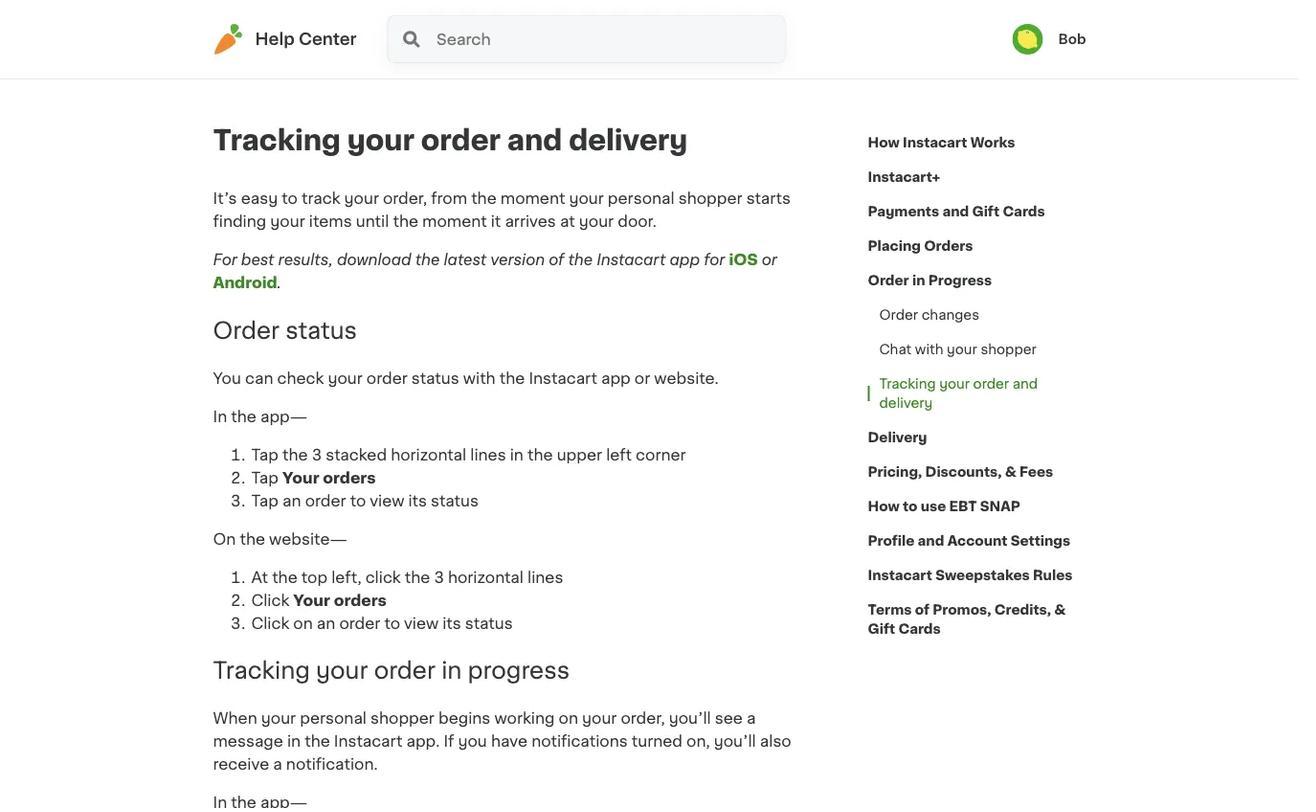 Task type: locate. For each thing, give the bounding box(es) containing it.
an up "on the website—"
[[283, 493, 301, 508]]

0 horizontal spatial on
[[293, 616, 313, 631]]

or left website.
[[635, 370, 650, 386]]

terms
[[868, 603, 912, 617]]

1 vertical spatial shopper
[[981, 343, 1037, 356]]

0 vertical spatial how
[[868, 136, 900, 149]]

check
[[277, 370, 324, 386]]

status inside tap the 3 stacked horizontal lines in the upper left corner tap your orders tap an order to view its status
[[431, 493, 479, 508]]

an inside 'at the top left, click the 3 horizontal lines click your orders click on an order to view its status'
[[317, 616, 335, 631]]

website.
[[654, 370, 719, 386]]

of right version
[[549, 252, 564, 267]]

1 horizontal spatial with
[[915, 343, 944, 356]]

0 horizontal spatial delivery
[[569, 127, 688, 154]]

to inside 'at the top left, click the 3 horizontal lines click your orders click on an order to view its status'
[[384, 616, 400, 631]]

1 vertical spatial order,
[[621, 711, 665, 726]]

tracking your order and delivery down chat with your shopper on the right
[[880, 377, 1038, 410]]

0 vertical spatial personal
[[608, 191, 675, 206]]

0 vertical spatial delivery
[[569, 127, 688, 154]]

1 horizontal spatial delivery
[[880, 396, 933, 410]]

0 horizontal spatial its
[[408, 493, 427, 508]]

1 horizontal spatial app
[[670, 252, 700, 267]]

order down android link
[[213, 319, 280, 342]]

in up notification.
[[287, 734, 301, 749]]

1 horizontal spatial moment
[[501, 191, 565, 206]]

shopper up tracking your order and delivery link
[[981, 343, 1037, 356]]

order status
[[213, 319, 357, 342]]

app left website.
[[601, 370, 631, 386]]

use
[[921, 500, 946, 513]]

Search search field
[[435, 16, 785, 62]]

click
[[251, 593, 289, 608], [251, 616, 289, 631]]

1 vertical spatial cards
[[899, 622, 941, 636]]

how
[[868, 136, 900, 149], [868, 500, 900, 513]]

orders inside tap the 3 stacked horizontal lines in the upper left corner tap your orders tap an order to view its status
[[323, 470, 376, 485]]

the inside when your personal shopper begins working on your order, you'll see a message in the instacart app. if you have notifications turned on, you'll also receive a notification.
[[305, 734, 330, 749]]

1 horizontal spatial tracking your order and delivery
[[880, 377, 1038, 410]]

order inside tap the 3 stacked horizontal lines in the upper left corner tap your orders tap an order to view its status
[[305, 493, 346, 508]]

3
[[434, 570, 444, 585]]

have
[[491, 734, 528, 749]]

0 horizontal spatial tracking your order and delivery
[[213, 127, 688, 154]]

delivery inside tracking your order and delivery link
[[880, 396, 933, 410]]

1 horizontal spatial cards
[[1003, 205, 1045, 218]]

2 vertical spatial tracking
[[213, 660, 310, 683]]

shopper inside when your personal shopper begins working on your order, you'll see a message in the instacart app. if you have notifications turned on, you'll also receive a notification.
[[371, 711, 435, 726]]

tracking down chat
[[880, 377, 936, 391]]

discounts,
[[926, 465, 1002, 479]]

snap
[[980, 500, 1021, 513]]

order up chat
[[880, 308, 918, 322]]

order, inside "it's easy to track your order, from the moment your personal shopper starts finding your items until the moment it arrives at your door."
[[383, 191, 427, 206]]

to left the use
[[903, 500, 918, 513]]

when
[[213, 711, 257, 726]]

0 horizontal spatial app
[[601, 370, 631, 386]]

lines
[[470, 447, 506, 462], [528, 570, 563, 585]]

1 horizontal spatial or
[[762, 252, 777, 267]]

tracking up easy
[[213, 127, 341, 154]]

center
[[299, 31, 357, 47]]

tracking inside the tracking your order and delivery
[[880, 377, 936, 391]]

1 how from the top
[[868, 136, 900, 149]]

lines inside tap the 3 stacked horizontal lines in the upper left corner tap your orders tap an order to view its status
[[470, 447, 506, 462]]

0 horizontal spatial shopper
[[371, 711, 435, 726]]

delivery
[[569, 127, 688, 154], [880, 396, 933, 410]]

0 horizontal spatial cards
[[899, 622, 941, 636]]

on inside when your personal shopper begins working on your order, you'll see a message in the instacart app. if you have notifications turned on, you'll also receive a notification.
[[559, 711, 578, 726]]

an
[[283, 493, 301, 508], [317, 616, 335, 631]]

payments and gift cards
[[868, 205, 1045, 218]]

your inside 'at the top left, click the 3 horizontal lines click your orders click on an order to view its status'
[[293, 593, 330, 608]]

1 vertical spatial on
[[559, 711, 578, 726]]

on up notifications
[[559, 711, 578, 726]]

ebt
[[949, 500, 977, 513]]

1 vertical spatial personal
[[300, 711, 367, 726]]

to down 3 stacked
[[350, 493, 366, 508]]

of right "terms"
[[915, 603, 930, 617]]

order, up turned
[[621, 711, 665, 726]]

pricing, discounts, & fees link
[[868, 455, 1054, 489]]

0 vertical spatial view
[[370, 493, 404, 508]]

you
[[458, 734, 487, 749]]

cards
[[1003, 205, 1045, 218], [899, 622, 941, 636]]

an down top
[[317, 616, 335, 631]]

cards down "terms"
[[899, 622, 941, 636]]

0 vertical spatial moment
[[501, 191, 565, 206]]

orders down 'left,'
[[334, 593, 387, 608]]

0 vertical spatial lines
[[470, 447, 506, 462]]

instacart inside for best results, download the latest version of the instacart app for ios or android .
[[597, 252, 666, 267]]

website—
[[269, 531, 347, 547]]

0 vertical spatial cards
[[1003, 205, 1045, 218]]

1 vertical spatial click
[[251, 616, 289, 631]]

0 vertical spatial an
[[283, 493, 301, 508]]

with
[[915, 343, 944, 356], [463, 370, 496, 386]]

shopper for when your personal shopper begins working on your order, you'll see a message in the instacart app. if you have notifications turned on, you'll also receive a notification.
[[371, 711, 435, 726]]

when your personal shopper begins working on your order, you'll see a message in the instacart app. if you have notifications turned on, you'll also receive a notification.
[[213, 711, 792, 772]]

order inside the tracking your order and delivery
[[973, 377, 1009, 391]]

on
[[293, 616, 313, 631], [559, 711, 578, 726]]

0 horizontal spatial a
[[273, 757, 282, 772]]

how to use ebt snap link
[[868, 489, 1021, 524]]

1 horizontal spatial of
[[915, 603, 930, 617]]

1 vertical spatial your
[[293, 593, 330, 608]]

0 vertical spatial app
[[670, 252, 700, 267]]

1 horizontal spatial personal
[[608, 191, 675, 206]]

shopper left starts
[[679, 191, 743, 206]]

1 vertical spatial lines
[[528, 570, 563, 585]]

corner
[[636, 447, 686, 462]]

to right easy
[[282, 191, 298, 206]]

how up profile
[[868, 500, 900, 513]]

instacart
[[903, 136, 968, 149], [597, 252, 666, 267], [529, 370, 597, 386], [868, 569, 933, 582], [334, 734, 403, 749]]

instacart down door.
[[597, 252, 666, 267]]

0 vertical spatial horizontal
[[391, 447, 467, 462]]

tracking your order and delivery up from
[[213, 127, 688, 154]]

your down 3 stacked
[[283, 470, 319, 485]]

view for orders
[[404, 616, 439, 631]]

its inside 'at the top left, click the 3 horizontal lines click your orders click on an order to view its status'
[[443, 616, 461, 631]]

an for on
[[317, 616, 335, 631]]

& inside terms of promos, credits, & gift cards
[[1054, 603, 1066, 617]]

placing orders
[[868, 239, 973, 253]]

order for order in progress
[[868, 274, 909, 287]]

tap
[[251, 447, 279, 462], [251, 470, 279, 485], [251, 493, 279, 508]]

0 horizontal spatial of
[[549, 252, 564, 267]]

1 horizontal spatial its
[[443, 616, 461, 631]]

gift
[[972, 205, 1000, 218], [868, 622, 895, 636]]

0 vertical spatial your
[[283, 470, 319, 485]]

orders
[[323, 470, 376, 485], [334, 593, 387, 608]]

changes
[[922, 308, 980, 322]]

delivery up door.
[[569, 127, 688, 154]]

0 vertical spatial tracking
[[213, 127, 341, 154]]

tracking your order and delivery inside tracking your order and delivery link
[[880, 377, 1038, 410]]

1 vertical spatial horizontal
[[448, 570, 524, 585]]

0 horizontal spatial &
[[1005, 465, 1017, 479]]

order, inside when your personal shopper begins working on your order, you'll see a message in the instacart app. if you have notifications turned on, you'll also receive a notification.
[[621, 711, 665, 726]]

0 vertical spatial gift
[[972, 205, 1000, 218]]

0 vertical spatial tracking your order and delivery
[[213, 127, 688, 154]]

1 vertical spatial orders
[[334, 593, 387, 608]]

your inside tap the 3 stacked horizontal lines in the upper left corner tap your orders tap an order to view its status
[[283, 470, 319, 485]]

account
[[948, 534, 1008, 548]]

0 vertical spatial tap
[[251, 447, 279, 462]]

chat with your shopper
[[880, 343, 1037, 356]]

personal up notification.
[[300, 711, 367, 726]]

status
[[286, 319, 357, 342], [412, 370, 459, 386], [431, 493, 479, 508], [465, 616, 513, 631]]

1 vertical spatial gift
[[868, 622, 895, 636]]

0 horizontal spatial lines
[[470, 447, 506, 462]]

cards down works
[[1003, 205, 1045, 218]]

in down the 'placing orders' link
[[913, 274, 926, 287]]

& left fees
[[1005, 465, 1017, 479]]

help
[[255, 31, 295, 47]]

cards inside payments and gift cards link
[[1003, 205, 1045, 218]]

or
[[762, 252, 777, 267], [635, 370, 650, 386]]

version
[[490, 252, 545, 267]]

view inside 'at the top left, click the 3 horizontal lines click your orders click on an order to view its status'
[[404, 616, 439, 631]]

1 horizontal spatial shopper
[[679, 191, 743, 206]]

2 vertical spatial shopper
[[371, 711, 435, 726]]

order down placing
[[868, 274, 909, 287]]

1 horizontal spatial on
[[559, 711, 578, 726]]

gift up orders
[[972, 205, 1000, 218]]

personal
[[608, 191, 675, 206], [300, 711, 367, 726]]

0 vertical spatial its
[[408, 493, 427, 508]]

moment up arrives
[[501, 191, 565, 206]]

2 horizontal spatial shopper
[[981, 343, 1037, 356]]

and down chat with your shopper link
[[1013, 377, 1038, 391]]

its
[[408, 493, 427, 508], [443, 616, 461, 631]]

order down 'left,'
[[339, 616, 380, 631]]

lines inside 'at the top left, click the 3 horizontal lines click your orders click on an order to view its status'
[[528, 570, 563, 585]]

on down top
[[293, 616, 313, 631]]

how instacart works
[[868, 136, 1015, 149]]

1 horizontal spatial a
[[747, 711, 756, 726]]

0 horizontal spatial an
[[283, 493, 301, 508]]

message
[[213, 734, 283, 749]]

and inside the tracking your order and delivery
[[1013, 377, 1038, 391]]

how inside 'link'
[[868, 500, 900, 513]]

1 vertical spatial tracking your order and delivery
[[880, 377, 1038, 410]]

1 vertical spatial delivery
[[880, 396, 933, 410]]

0 horizontal spatial you'll
[[669, 711, 711, 726]]

0 vertical spatial of
[[549, 252, 564, 267]]

horizontal right the 3
[[448, 570, 524, 585]]

how up 'instacart+' link
[[868, 136, 900, 149]]

an inside tap the 3 stacked horizontal lines in the upper left corner tap your orders tap an order to view its status
[[283, 493, 301, 508]]

0 vertical spatial with
[[915, 343, 944, 356]]

instacart image
[[213, 24, 244, 55]]

door.
[[618, 214, 657, 229]]

you'll up on,
[[669, 711, 711, 726]]

1 vertical spatial moment
[[422, 214, 487, 229]]

your down top
[[293, 593, 330, 608]]

android
[[213, 275, 277, 290]]

moment down from
[[422, 214, 487, 229]]

status inside 'at the top left, click the 3 horizontal lines click your orders click on an order to view its status'
[[465, 616, 513, 631]]

1 click from the top
[[251, 593, 289, 608]]

instacart down profile
[[868, 569, 933, 582]]

2 vertical spatial tap
[[251, 493, 279, 508]]

to down click
[[384, 616, 400, 631]]

how instacart works link
[[868, 125, 1015, 160]]

its inside tap the 3 stacked horizontal lines in the upper left corner tap your orders tap an order to view its status
[[408, 493, 427, 508]]

personal inside when your personal shopper begins working on your order, you'll see a message in the instacart app. if you have notifications turned on, you'll also receive a notification.
[[300, 711, 367, 726]]

order,
[[383, 191, 427, 206], [621, 711, 665, 726]]

terms of promos, credits, & gift cards link
[[868, 593, 1086, 646]]

view down 3 stacked
[[370, 493, 404, 508]]

orders down 3 stacked
[[323, 470, 376, 485]]

1 horizontal spatial gift
[[972, 205, 1000, 218]]

tracking up when
[[213, 660, 310, 683]]

fees
[[1020, 465, 1054, 479]]

personal up door.
[[608, 191, 675, 206]]

0 vertical spatial on
[[293, 616, 313, 631]]

1 vertical spatial &
[[1054, 603, 1066, 617]]

1 vertical spatial tracking
[[880, 377, 936, 391]]

1 horizontal spatial lines
[[528, 570, 563, 585]]

0 horizontal spatial gift
[[868, 622, 895, 636]]

orders
[[924, 239, 973, 253]]

order
[[868, 274, 909, 287], [880, 308, 918, 322], [213, 319, 280, 342]]

your inside chat with your shopper link
[[947, 343, 978, 356]]

and up orders
[[943, 205, 969, 218]]

1 tap from the top
[[251, 447, 279, 462]]

1 vertical spatial an
[[317, 616, 335, 631]]

0 horizontal spatial order,
[[383, 191, 427, 206]]

1 vertical spatial tap
[[251, 470, 279, 485]]

1 horizontal spatial &
[[1054, 603, 1066, 617]]

3 stacked
[[312, 447, 387, 462]]

of inside terms of promos, credits, & gift cards
[[915, 603, 930, 617]]

0 horizontal spatial or
[[635, 370, 650, 386]]

in left 'upper'
[[510, 447, 524, 462]]

view inside tap the 3 stacked horizontal lines in the upper left corner tap your orders tap an order to view its status
[[370, 493, 404, 508]]

1 vertical spatial a
[[273, 757, 282, 772]]

0 vertical spatial &
[[1005, 465, 1017, 479]]

you'll down the see
[[714, 734, 756, 749]]

order up from
[[421, 127, 501, 154]]

at
[[560, 214, 575, 229]]

a right the see
[[747, 711, 756, 726]]

app left for
[[670, 252, 700, 267]]

shopper
[[679, 191, 743, 206], [981, 343, 1037, 356], [371, 711, 435, 726]]

notification.
[[286, 757, 378, 772]]

2 how from the top
[[868, 500, 900, 513]]

order down chat with your shopper on the right
[[973, 377, 1009, 391]]

placing
[[868, 239, 921, 253]]

1 horizontal spatial you'll
[[714, 734, 756, 749]]

0 vertical spatial or
[[762, 252, 777, 267]]

0 horizontal spatial personal
[[300, 711, 367, 726]]

0 vertical spatial order,
[[383, 191, 427, 206]]

order, up until
[[383, 191, 427, 206]]

or right ios
[[762, 252, 777, 267]]

&
[[1005, 465, 1017, 479], [1054, 603, 1066, 617]]

delivery
[[868, 431, 928, 444]]

top
[[301, 570, 328, 585]]

0 vertical spatial orders
[[323, 470, 376, 485]]

1 vertical spatial of
[[915, 603, 930, 617]]

order changes link
[[868, 298, 991, 332]]

to inside "it's easy to track your order, from the moment your personal shopper starts finding your items until the moment it arrives at your door."
[[282, 191, 298, 206]]

app—
[[260, 409, 308, 424]]

orders inside 'at the top left, click the 3 horizontal lines click your orders click on an order to view its status'
[[334, 593, 387, 608]]

user avatar image
[[1013, 24, 1043, 55]]

it's
[[213, 191, 237, 206]]

instacart up 'upper'
[[529, 370, 597, 386]]

on inside 'at the top left, click the 3 horizontal lines click your orders click on an order to view its status'
[[293, 616, 313, 631]]

1 vertical spatial view
[[404, 616, 439, 631]]

to
[[282, 191, 298, 206], [350, 493, 366, 508], [903, 500, 918, 513], [384, 616, 400, 631]]

1 vertical spatial how
[[868, 500, 900, 513]]

1 vertical spatial its
[[443, 616, 461, 631]]

the
[[471, 191, 497, 206], [393, 214, 418, 229], [415, 252, 440, 267], [568, 252, 593, 267], [500, 370, 525, 386], [231, 409, 257, 424], [283, 447, 308, 462], [528, 447, 553, 462], [240, 531, 265, 547], [272, 570, 298, 585], [405, 570, 430, 585], [305, 734, 330, 749]]

of inside for best results, download the latest version of the instacart app for ios or android .
[[549, 252, 564, 267]]

a
[[747, 711, 756, 726], [273, 757, 282, 772]]

delivery up delivery
[[880, 396, 933, 410]]

gift down "terms"
[[868, 622, 895, 636]]

0 vertical spatial shopper
[[679, 191, 743, 206]]

best
[[241, 252, 274, 267]]

& down rules
[[1054, 603, 1066, 617]]

order up "website—"
[[305, 493, 346, 508]]

1 horizontal spatial order,
[[621, 711, 665, 726]]

shopper for chat with your shopper
[[981, 343, 1037, 356]]

in inside when your personal shopper begins working on your order, you'll see a message in the instacart app. if you have notifications turned on, you'll also receive a notification.
[[287, 734, 301, 749]]

instacart up notification.
[[334, 734, 403, 749]]

0 vertical spatial click
[[251, 593, 289, 608]]

view down the 3
[[404, 616, 439, 631]]

a right receive
[[273, 757, 282, 772]]

horizontal right 3 stacked
[[391, 447, 467, 462]]

1 vertical spatial you'll
[[714, 734, 756, 749]]

0 horizontal spatial moment
[[422, 214, 487, 229]]

shopper up app.
[[371, 711, 435, 726]]

1 horizontal spatial an
[[317, 616, 335, 631]]

0 horizontal spatial with
[[463, 370, 496, 386]]



Task type: describe. For each thing, give the bounding box(es) containing it.
from
[[431, 191, 467, 206]]

delivery link
[[868, 420, 928, 455]]

order for order changes
[[880, 308, 918, 322]]

promos,
[[933, 603, 992, 617]]

order in progress
[[868, 274, 992, 287]]

payments
[[868, 205, 940, 218]]

sweepstakes
[[936, 569, 1030, 582]]

and up "it's easy to track your order, from the moment your personal shopper starts finding your items until the moment it arrives at your door."
[[507, 127, 562, 154]]

instacart+
[[868, 170, 941, 184]]

order up 3 stacked
[[367, 370, 408, 386]]

settings
[[1011, 534, 1071, 548]]

finding
[[213, 214, 266, 229]]

track
[[302, 191, 340, 206]]

android link
[[213, 275, 277, 290]]

left,
[[332, 570, 362, 585]]

rules
[[1033, 569, 1073, 582]]

instacart up "instacart+"
[[903, 136, 968, 149]]

receive
[[213, 757, 269, 772]]

chat
[[880, 343, 912, 356]]

gift inside terms of promos, credits, & gift cards
[[868, 622, 895, 636]]

left
[[606, 447, 632, 462]]

1 vertical spatial or
[[635, 370, 650, 386]]

profile and account settings
[[868, 534, 1071, 548]]

how for how to use ebt snap
[[868, 500, 900, 513]]

in inside tap the 3 stacked horizontal lines in the upper left corner tap your orders tap an order to view its status
[[510, 447, 524, 462]]

app.
[[406, 734, 440, 749]]

2 tap from the top
[[251, 470, 279, 485]]

profile
[[868, 534, 915, 548]]

cards inside terms of promos, credits, & gift cards
[[899, 622, 941, 636]]

you
[[213, 370, 241, 386]]

on
[[213, 531, 236, 547]]

its for tap an order to view its status
[[408, 493, 427, 508]]

.
[[277, 275, 281, 290]]

1 vertical spatial with
[[463, 370, 496, 386]]

starts
[[747, 191, 791, 206]]

click
[[365, 570, 401, 585]]

tracking your order and delivery link
[[868, 367, 1086, 420]]

on,
[[687, 734, 710, 749]]

also
[[760, 734, 792, 749]]

shopper inside "it's easy to track your order, from the moment your personal shopper starts finding your items until the moment it arrives at your door."
[[679, 191, 743, 206]]

horizontal inside tap the 3 stacked horizontal lines in the upper left corner tap your orders tap an order to view its status
[[391, 447, 467, 462]]

order for order status
[[213, 319, 280, 342]]

you can check your order status with the instacart app or website.
[[213, 370, 723, 386]]

at the top left, click the 3 horizontal lines click your orders click on an order to view its status
[[251, 570, 563, 631]]

0 vertical spatial you'll
[[669, 711, 711, 726]]

easy
[[241, 191, 278, 206]]

personal inside "it's easy to track your order, from the moment your personal shopper starts finding your items until the moment it arrives at your door."
[[608, 191, 675, 206]]

placing orders link
[[868, 229, 973, 263]]

results,
[[278, 252, 333, 267]]

instacart+ link
[[868, 160, 941, 194]]

in the app—
[[213, 409, 308, 424]]

payments and gift cards link
[[868, 194, 1045, 229]]

1 vertical spatial app
[[601, 370, 631, 386]]

in
[[213, 409, 227, 424]]

your inside the tracking your order and delivery
[[940, 377, 970, 391]]

an for tap
[[283, 493, 301, 508]]

bob
[[1059, 33, 1086, 46]]

it's easy to track your order, from the moment your personal shopper starts finding your items until the moment it arrives at your door.
[[213, 191, 791, 229]]

progress
[[929, 274, 992, 287]]

to inside tap the 3 stacked horizontal lines in the upper left corner tap your orders tap an order to view its status
[[350, 493, 366, 508]]

order changes
[[880, 308, 980, 322]]

it
[[491, 214, 501, 229]]

instacart inside when your personal shopper begins working on your order, you'll see a message in the instacart app. if you have notifications turned on, you'll also receive a notification.
[[334, 734, 403, 749]]

3 tap from the top
[[251, 493, 279, 508]]

progress
[[468, 660, 570, 683]]

to inside how to use ebt snap 'link'
[[903, 500, 918, 513]]

can
[[245, 370, 273, 386]]

arrives
[[505, 214, 556, 229]]

pricing, discounts, & fees
[[868, 465, 1054, 479]]

profile and account settings link
[[868, 524, 1071, 558]]

tracking your order in progress
[[213, 660, 570, 683]]

how for how instacart works
[[868, 136, 900, 149]]

chat with your shopper link
[[868, 332, 1048, 367]]

how to use ebt snap
[[868, 500, 1021, 513]]

order inside 'at the top left, click the 3 horizontal lines click your orders click on an order to view its status'
[[339, 616, 380, 631]]

ios
[[729, 252, 758, 267]]

latest
[[444, 252, 487, 267]]

turned
[[632, 734, 683, 749]]

working
[[494, 711, 555, 726]]

its for click on an order to view its status
[[443, 616, 461, 631]]

order in progress link
[[868, 263, 992, 298]]

ios link
[[729, 252, 758, 267]]

terms of promos, credits, & gift cards
[[868, 603, 1066, 636]]

upper
[[557, 447, 602, 462]]

in up begins
[[442, 660, 462, 683]]

for
[[704, 252, 725, 267]]

app inside for best results, download the latest version of the instacart app for ios or android .
[[670, 252, 700, 267]]

2 click from the top
[[251, 616, 289, 631]]

items
[[309, 214, 352, 229]]

download
[[337, 252, 411, 267]]

notifications
[[532, 734, 628, 749]]

instacart sweepstakes rules link
[[868, 558, 1073, 593]]

for
[[213, 252, 237, 267]]

and down the use
[[918, 534, 945, 548]]

order down 'at the top left, click the 3 horizontal lines click your orders click on an order to view its status'
[[374, 660, 436, 683]]

until
[[356, 214, 389, 229]]

or inside for best results, download the latest version of the instacart app for ios or android .
[[762, 252, 777, 267]]

credits,
[[995, 603, 1051, 617]]

help center
[[255, 31, 357, 47]]

see
[[715, 711, 743, 726]]

pricing,
[[868, 465, 922, 479]]

on the website—
[[213, 531, 347, 547]]

0 vertical spatial a
[[747, 711, 756, 726]]

horizontal inside 'at the top left, click the 3 horizontal lines click your orders click on an order to view its status'
[[448, 570, 524, 585]]

view for your
[[370, 493, 404, 508]]

for best results, download the latest version of the instacart app for ios or android .
[[213, 252, 777, 290]]

bob link
[[1013, 24, 1086, 55]]



Task type: vqa. For each thing, say whether or not it's contained in the screenshot.
Beer & Cider
no



